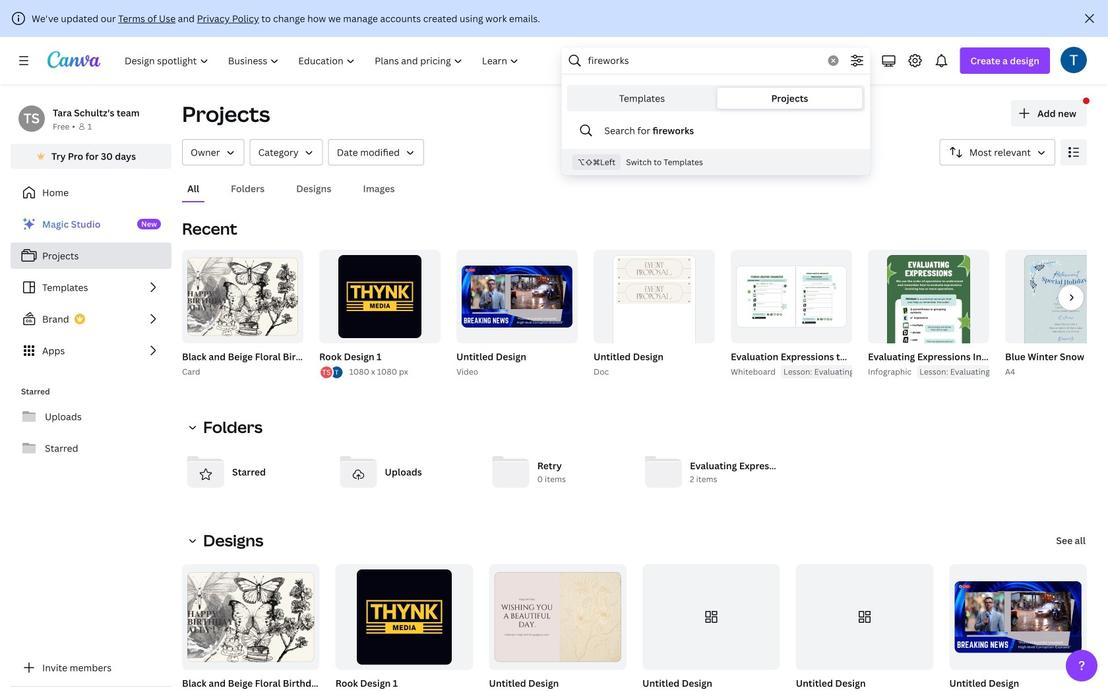 Task type: locate. For each thing, give the bounding box(es) containing it.
None search field
[[562, 48, 871, 176]]

Date modified button
[[328, 139, 424, 166]]

top level navigation element
[[116, 48, 530, 74]]

1 horizontal spatial list
[[319, 366, 344, 380]]

0 horizontal spatial list
[[11, 211, 172, 364]]

group
[[180, 250, 348, 379], [182, 250, 304, 344], [317, 250, 441, 380], [454, 250, 578, 379], [457, 250, 578, 344], [591, 250, 715, 379], [594, 250, 715, 373], [729, 250, 976, 379], [731, 250, 853, 344], [866, 250, 1109, 463], [869, 250, 990, 463], [1003, 250, 1109, 379], [1006, 250, 1109, 373], [180, 565, 348, 693], [182, 565, 320, 671], [333, 565, 473, 693], [336, 565, 473, 671], [487, 565, 627, 693], [489, 565, 627, 671], [640, 565, 781, 693], [643, 565, 781, 671], [794, 565, 934, 693], [796, 565, 934, 671], [947, 565, 1088, 693], [950, 565, 1088, 671]]

list
[[11, 211, 172, 364], [319, 366, 344, 380]]

Search search field
[[588, 48, 821, 73]]

tara schultz's team element
[[18, 106, 45, 132]]



Task type: describe. For each thing, give the bounding box(es) containing it.
Category button
[[250, 139, 323, 166]]

Owner button
[[182, 139, 245, 166]]

tara schultz image
[[1061, 47, 1088, 73]]

tara schultz's team image
[[18, 106, 45, 132]]

1 vertical spatial list
[[319, 366, 344, 380]]

Sort by button
[[940, 139, 1056, 166]]

0 vertical spatial list
[[11, 211, 172, 364]]



Task type: vqa. For each thing, say whether or not it's contained in the screenshot.
bottom 'Magic'
no



